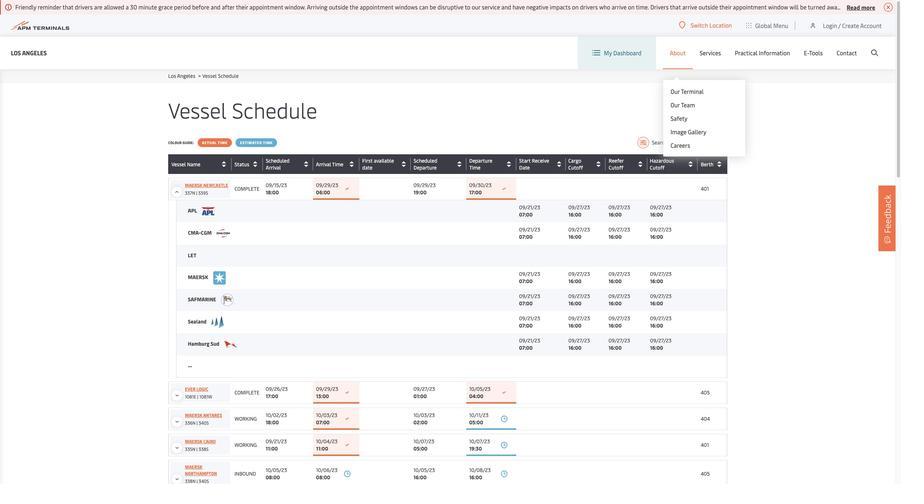Task type: describe. For each thing, give the bounding box(es) containing it.
10/05/23 04:00
[[470, 386, 491, 400]]

our team link
[[671, 101, 724, 109]]

careers
[[671, 141, 691, 149]]

338s
[[199, 447, 209, 453]]

| for 09/26/23 17:00
[[197, 394, 198, 400]]

to
[[465, 3, 471, 11]]

read
[[848, 3, 861, 11]]

cargo for cargo cutoff button related to first start receive date button from left
[[569, 157, 582, 164]]

13:00
[[316, 393, 329, 400]]

scheduled departure for scheduled departure button associated with departure time button for first start receive date button from left
[[414, 157, 438, 171]]

time for estimated time
[[263, 140, 273, 145]]

after
[[222, 3, 235, 11]]

our for our team
[[671, 101, 680, 109]]

date for second start receive date button
[[520, 164, 530, 171]]

departure time button for first start receive date button from left
[[470, 157, 515, 171]]

02:00
[[414, 419, 428, 426]]

hazardous for hazardous cutoff button corresponding to second start receive date button
[[650, 157, 675, 164]]

hazardous cutoff button for first start receive date button from left
[[651, 157, 697, 171]]

receive for first start receive date button from left
[[532, 157, 550, 164]]

cma cgm image
[[217, 230, 230, 238]]

my dashboard button
[[593, 36, 642, 69]]

date for first start receive date button from left
[[520, 164, 530, 171]]

status button for the scheduled arrival button corresponding to second start receive date button departure time button's first available date button's arrival time button vessel name button
[[235, 159, 261, 170]]

future
[[870, 3, 887, 11]]

1081w
[[200, 394, 212, 400]]

scheduled departure button for departure time button for first start receive date button from left
[[414, 157, 465, 171]]

gallery
[[689, 128, 707, 136]]

09/29/23 13:00
[[316, 386, 339, 400]]

2 start from the left
[[520, 157, 531, 164]]

angeles for los angeles > vessel schedule
[[177, 73, 195, 79]]

1 outside from the left
[[329, 3, 349, 11]]

07:00 for apl
[[520, 211, 533, 218]]

19:00
[[414, 189, 427, 196]]

status for status "button" related to the scheduled arrival button corresponding to second start receive date button departure time button's first available date button's arrival time button vessel name button
[[235, 161, 249, 168]]

2 on from the left
[[629, 3, 635, 11]]

/
[[839, 21, 842, 29]]

1 be from the left
[[430, 3, 437, 11]]

search
[[653, 139, 668, 146]]

3 appointment from the left
[[734, 3, 767, 11]]

apl image
[[202, 207, 215, 216]]

away. to
[[828, 3, 849, 11]]

335n
[[185, 447, 196, 453]]

reminder
[[38, 3, 61, 11]]

01:00
[[414, 393, 427, 400]]

team
[[682, 101, 696, 109]]

the
[[350, 3, 359, 11]]

3 scheduled from the left
[[414, 157, 438, 164]]

drivers
[[651, 3, 669, 11]]

11:00 for 10/04/23 11:00
[[316, 446, 329, 453]]

1 start receive date button from the left
[[520, 157, 564, 171]]

status button for the scheduled arrival button corresponding to arrival time button associated with first available date button corresponding to departure time button for first start receive date button from left's vessel name button
[[235, 159, 261, 170]]

minute
[[139, 3, 157, 11]]

location
[[710, 21, 733, 29]]

07:00 for hamburg sud
[[520, 345, 533, 352]]

los angeles
[[11, 49, 47, 57]]

services
[[700, 49, 722, 57]]

09/29/23 06:00
[[316, 182, 339, 196]]

0 vertical spatial los angeles link
[[11, 48, 47, 57]]

first for second start receive date button departure time button's first available date button
[[363, 157, 373, 164]]

10/03/23 02:00
[[414, 412, 435, 426]]

los angeles > vessel schedule
[[168, 73, 239, 79]]

actual time
[[202, 140, 228, 145]]

336n
[[185, 421, 196, 426]]

window
[[769, 3, 789, 11]]

image
[[671, 128, 687, 136]]

angeles for los angeles
[[22, 49, 47, 57]]

1 appointment from the left
[[250, 3, 284, 11]]

11:00 for 09/21/23 11:00
[[266, 446, 278, 453]]

and inside button
[[669, 139, 678, 146]]

impacts
[[550, 3, 571, 11]]

09/21/23 07:00 for safmarine
[[520, 293, 541, 307]]

09/26/23 17:00
[[266, 386, 288, 400]]

read more
[[848, 3, 876, 11]]

sealand image
[[212, 317, 225, 328]]

09/15/23
[[266, 182, 287, 189]]

create
[[843, 21, 860, 29]]

0 vertical spatial schedule
[[218, 73, 239, 79]]

2 their from the left
[[720, 3, 732, 11]]

sealand
[[188, 318, 208, 325]]

maersk for maersk cairo 335n | 338s
[[185, 439, 203, 445]]

cutoff for cargo cutoff button for second start receive date button
[[569, 164, 584, 171]]

are
[[94, 3, 102, 11]]

maersk image
[[213, 271, 226, 285]]

cairo
[[204, 439, 216, 445]]

09/21/23 for hamburg sud
[[520, 337, 541, 344]]

search and filter
[[653, 139, 690, 146]]

more
[[862, 3, 876, 11]]

safety
[[671, 114, 688, 122]]

our team
[[671, 101, 696, 109]]

reefer cutoff button for hazardous cutoff button corresponding to second start receive date button
[[609, 157, 646, 171]]

10/07/23 for 19:30
[[470, 438, 490, 445]]

16:00 inside 10/08/23 16:00
[[470, 474, 483, 481]]

disruptive
[[438, 3, 464, 11]]

image gallery link
[[671, 128, 724, 136]]

login / create account
[[824, 21, 883, 29]]

hamburg sud image
[[224, 341, 237, 349]]

practical information
[[736, 49, 791, 57]]

time for second start receive date button departure time button
[[470, 164, 481, 171]]

337n
[[185, 190, 195, 196]]

>
[[199, 73, 201, 79]]

10/07/23 05:00
[[414, 438, 435, 453]]

cargo cutoff for first start receive date button from left
[[569, 157, 584, 171]]

reefer for reefer cutoff button related to hazardous cutoff button corresponding to second start receive date button
[[609, 157, 624, 164]]

colour
[[168, 140, 182, 145]]

2 outside from the left
[[699, 3, 719, 11]]

feedback
[[882, 195, 894, 234]]

time for actual time
[[218, 140, 228, 145]]

vessel name button for the scheduled arrival button corresponding to second start receive date button departure time button's first available date button's arrival time button
[[172, 159, 230, 170]]

a
[[126, 3, 129, 11]]

about button
[[670, 36, 686, 69]]

date for second start receive date button departure time button's first available date button
[[363, 164, 373, 171]]

reefer for first start receive date button from left's hazardous cutoff button's reefer cutoff button
[[609, 157, 624, 164]]

405 for 10/08/23
[[701, 471, 711, 478]]

2 scheduled arrival from the left
[[266, 157, 290, 171]]

reefer cutoff for cargo cutoff button for second start receive date button
[[609, 157, 624, 171]]

09/30/23 17:00
[[470, 182, 492, 196]]

allowed
[[104, 3, 124, 11]]

10/07/23 for 05:00
[[414, 438, 435, 445]]

arrival time button for second start receive date button departure time button's first available date button
[[316, 159, 358, 170]]

negative
[[527, 3, 549, 11]]

image gallery
[[671, 128, 707, 136]]

hazardous cutoff button for second start receive date button
[[650, 157, 696, 171]]

turned
[[809, 3, 826, 11]]

1 vertical spatial schedule
[[232, 95, 318, 124]]

cutoff for cargo cutoff button related to first start receive date button from left
[[569, 164, 584, 171]]

e-tools button
[[805, 36, 824, 69]]

09/21/23 11:00
[[266, 438, 287, 453]]

my
[[604, 49, 613, 57]]

before
[[192, 3, 209, 11]]

terminal
[[682, 87, 704, 95]]

name for the scheduled arrival button corresponding to second start receive date button departure time button's first available date button's arrival time button vessel name button
[[187, 161, 201, 168]]

10/06/23
[[316, 467, 338, 474]]

1 drivers from the left
[[75, 3, 93, 11]]

4 scheduled from the left
[[414, 157, 438, 164]]

services button
[[700, 36, 722, 69]]

1 that from the left
[[63, 3, 73, 11]]

09/21/23 07:00 for maersk
[[520, 271, 541, 285]]

2 scheduled from the left
[[266, 157, 290, 164]]

departure time for departure time button for first start receive date button from left
[[470, 157, 493, 171]]

maersk antares 336n | 340s
[[185, 413, 222, 426]]

period
[[174, 3, 191, 11]]

reefer cutoff for cargo cutoff button related to first start receive date button from left
[[609, 157, 624, 171]]

18:00 for 09/15/23 18:00
[[266, 189, 279, 196]]

340s
[[199, 421, 209, 426]]

17:00 for 09/30/23 17:00
[[470, 189, 482, 196]]

inbound
[[235, 471, 256, 478]]

| for 09/21/23 11:00
[[197, 447, 198, 453]]

reefer cutoff button for first start receive date button from left's hazardous cutoff button
[[609, 157, 646, 171]]

10/04/23
[[316, 438, 338, 445]]

first available date button for departure time button for first start receive date button from left
[[363, 157, 409, 171]]

09/21/23 07:00 for apl
[[520, 204, 541, 218]]

10/06/23 08:00
[[316, 467, 338, 481]]

hazardous cutoff for first start receive date button from left's hazardous cutoff button
[[651, 157, 675, 171]]

10/03/23 for 02:00
[[414, 412, 435, 419]]

1 arrive from the left
[[612, 3, 627, 11]]

sud
[[211, 341, 220, 348]]

405 for 10/05/23
[[701, 390, 711, 396]]

10/05/23 for 08:00
[[266, 467, 287, 474]]

09/21/23 for cma-cgm
[[520, 226, 541, 233]]

careers link
[[671, 141, 724, 149]]

our terminal link
[[671, 87, 724, 95]]

date for first available date button corresponding to departure time button for first start receive date button from left
[[363, 164, 373, 171]]

status for status "button" corresponding to the scheduled arrival button corresponding to arrival time button associated with first available date button corresponding to departure time button for first start receive date button from left's vessel name button
[[235, 161, 249, 168]]

10/03/23 07:00
[[316, 412, 338, 426]]

los for los angeles > vessel schedule
[[168, 73, 176, 79]]

practical
[[736, 49, 758, 57]]



Task type: locate. For each thing, give the bounding box(es) containing it.
0 vertical spatial 18:00
[[266, 189, 279, 196]]

1 10/07/23 from the left
[[414, 438, 435, 445]]

0 horizontal spatial outside
[[329, 3, 349, 11]]

search and filter button
[[638, 137, 690, 149]]

berth button for first start receive date button from left's hazardous cutoff button
[[701, 159, 726, 170]]

1 vertical spatial los
[[168, 73, 176, 79]]

2 arrive from the left
[[683, 3, 698, 11]]

11:00 inside 09/21/23 11:00
[[266, 446, 278, 453]]

08:00 down 10/06/23
[[316, 474, 331, 481]]

tools
[[810, 49, 824, 57]]

07:00 for sealand
[[520, 323, 533, 329]]

first
[[363, 157, 373, 164], [363, 157, 373, 164]]

10/03/23 for 07:00
[[316, 412, 338, 419]]

2 horizontal spatial appointment
[[734, 3, 767, 11]]

18:00 down 09/15/23
[[266, 189, 279, 196]]

09/27/23
[[569, 204, 591, 211], [609, 204, 631, 211], [651, 204, 672, 211], [569, 226, 591, 233], [609, 226, 631, 233], [651, 226, 672, 233], [569, 271, 591, 278], [609, 271, 631, 278], [651, 271, 672, 278], [569, 293, 591, 300], [609, 293, 631, 300], [651, 293, 672, 300], [569, 315, 591, 322], [609, 315, 631, 322], [651, 315, 672, 322], [569, 337, 591, 344], [609, 337, 631, 344], [651, 337, 672, 344], [414, 386, 436, 393]]

1 vertical spatial 401
[[701, 442, 710, 449]]

17:00 down 09/26/23
[[266, 393, 279, 400]]

10/03/23 down 13:00
[[316, 412, 338, 419]]

0 horizontal spatial and
[[211, 3, 221, 11]]

first available date for second start receive date button departure time button's first available date button
[[363, 157, 394, 171]]

maersk inside maersk antares 336n | 340s
[[185, 413, 203, 419]]

405
[[701, 390, 711, 396], [701, 471, 711, 478]]

0 horizontal spatial that
[[63, 3, 73, 11]]

1 scheduled from the left
[[266, 157, 290, 164]]

1 horizontal spatial 11:00
[[316, 446, 329, 453]]

2 time from the left
[[263, 140, 273, 145]]

05:00 for 10/11/23 05:00
[[470, 419, 484, 426]]

0 horizontal spatial appointment
[[250, 3, 284, 11]]

los
[[11, 49, 21, 57], [168, 73, 176, 79]]

maersk for maersk newcastle 337n | 339s
[[185, 183, 203, 188]]

complete
[[235, 185, 260, 192], [235, 390, 260, 396]]

hazardous for first start receive date button from left's hazardous cutoff button
[[651, 157, 675, 164]]

maersk for maersk northampton
[[185, 465, 203, 470]]

05:00 inside 10/11/23 05:00
[[470, 419, 484, 426]]

2 401 from the top
[[701, 442, 710, 449]]

1 vertical spatial complete
[[235, 390, 260, 396]]

10/04/23 11:00
[[316, 438, 338, 453]]

1 horizontal spatial on
[[629, 3, 635, 11]]

arriving
[[307, 3, 328, 11]]

logic
[[197, 387, 208, 392]]

1 vertical spatial working
[[235, 442, 257, 449]]

appointment right the
[[360, 3, 394, 11]]

switch location
[[691, 21, 733, 29]]

time for arrival time button associated with first available date button corresponding to departure time button for first start receive date button from left
[[332, 161, 344, 168]]

1 vertical spatial 18:00
[[266, 419, 279, 426]]

safmarine image
[[221, 294, 234, 306]]

2 that from the left
[[671, 3, 682, 11]]

09/29/23 for 13:00
[[316, 386, 339, 393]]

5 09/21/23 07:00 from the top
[[520, 315, 541, 329]]

2 reefer cutoff button from the left
[[609, 157, 646, 171]]

1 401 from the top
[[701, 185, 710, 192]]

global
[[756, 21, 773, 29]]

0 horizontal spatial 11:00
[[266, 446, 278, 453]]

their up location
[[720, 3, 732, 11]]

and left have
[[502, 3, 512, 11]]

scheduled departure
[[414, 157, 438, 171], [414, 157, 438, 171]]

1 horizontal spatial their
[[720, 3, 732, 11]]

11:00
[[266, 446, 278, 453], [316, 446, 329, 453]]

10/05/23 16:00
[[414, 467, 435, 481]]

2 18:00 from the top
[[266, 419, 279, 426]]

1 horizontal spatial los angeles link
[[168, 73, 195, 79]]

1 scheduled departure from the left
[[414, 157, 438, 171]]

receive
[[532, 157, 550, 164], [532, 157, 550, 164]]

1 berth from the left
[[701, 161, 714, 168]]

1 11:00 from the left
[[266, 446, 278, 453]]

1 horizontal spatial angeles
[[177, 73, 195, 79]]

our up our team
[[671, 87, 680, 95]]

17:00 down 09/30/23
[[470, 189, 482, 196]]

that right reminder
[[63, 3, 73, 11]]

hazardous cutoff for hazardous cutoff button corresponding to second start receive date button
[[650, 157, 675, 171]]

have
[[513, 3, 525, 11]]

on left the time.
[[629, 3, 635, 11]]

maersk cairo 335n | 338s
[[185, 439, 216, 453]]

09/29/23 for 19:00
[[414, 182, 436, 189]]

outside up switch location button
[[699, 3, 719, 11]]

2 berth from the left
[[702, 161, 714, 168]]

menu
[[774, 21, 789, 29]]

18:00 for 10/02/23 18:00
[[266, 419, 279, 426]]

1 vertical spatial 405
[[701, 471, 711, 478]]

vessel name button for the scheduled arrival button corresponding to arrival time button associated with first available date button corresponding to departure time button for first start receive date button from left
[[172, 159, 230, 170]]

|
[[196, 190, 197, 196], [197, 394, 198, 400], [197, 421, 198, 426], [197, 447, 198, 453]]

outside left the
[[329, 3, 349, 11]]

appointment up global
[[734, 3, 767, 11]]

1 405 from the top
[[701, 390, 711, 396]]

be right the "will"
[[801, 3, 807, 11]]

close alert image
[[885, 3, 894, 12]]

0 horizontal spatial arrive
[[612, 3, 627, 11]]

05:00 for 10/07/23 05:00
[[414, 446, 428, 453]]

1 reefer from the left
[[609, 157, 624, 164]]

0 horizontal spatial drivers
[[75, 3, 93, 11]]

working for 11:00
[[235, 442, 257, 449]]

first available date button
[[363, 157, 409, 171], [363, 157, 409, 171]]

1 horizontal spatial that
[[671, 3, 682, 11]]

09/21/23 07:00 for cma-cgm
[[520, 226, 541, 241]]

1 reefer cutoff from the left
[[609, 157, 624, 171]]

0 vertical spatial working
[[235, 416, 257, 423]]

first available date for first available date button corresponding to departure time button for first start receive date button from left
[[363, 157, 394, 171]]

10/05/23 up 04:00
[[470, 386, 491, 393]]

cutoff for hazardous cutoff button corresponding to second start receive date button
[[650, 164, 665, 171]]

2 be from the left
[[801, 3, 807, 11]]

first for first available date button corresponding to departure time button for first start receive date button from left
[[363, 157, 373, 164]]

complete left 09/15/23 18:00
[[235, 185, 260, 192]]

09/30/23
[[470, 182, 492, 189]]

and left the after
[[211, 3, 221, 11]]

2 10/03/23 from the left
[[414, 412, 435, 419]]

07:00 for maersk
[[520, 278, 533, 285]]

scheduled arrival button for second start receive date button departure time button's first available date button's arrival time button
[[266, 157, 312, 171]]

maersk inside the maersk cairo 335n | 338s
[[185, 439, 203, 445]]

2 reefer cutoff from the left
[[609, 157, 624, 171]]

angeles
[[22, 49, 47, 57], [177, 73, 195, 79]]

0 horizontal spatial 08:00
[[266, 474, 280, 481]]

cargo cutoff button for second start receive date button
[[569, 157, 604, 171]]

16:00 inside 10/05/23 16:00
[[414, 474, 427, 481]]

working for 18:00
[[235, 416, 257, 423]]

1 horizontal spatial outside
[[699, 3, 719, 11]]

05:00 down 10/11/23
[[470, 419, 484, 426]]

time for second start receive date button departure time button's first available date button's arrival time button
[[332, 161, 344, 168]]

cutoff for first start receive date button from left's hazardous cutoff button
[[651, 164, 665, 171]]

global menu
[[756, 21, 789, 29]]

0 horizontal spatial their
[[236, 3, 248, 11]]

1 08:00 from the left
[[266, 474, 280, 481]]

guide:
[[183, 140, 194, 145]]

antares
[[203, 413, 222, 419]]

vessel
[[203, 73, 217, 79], [168, 95, 227, 124], [172, 161, 186, 168], [172, 161, 186, 168]]

09/27/23 16:00
[[569, 204, 591, 218], [609, 204, 631, 218], [651, 204, 672, 218], [569, 226, 591, 241], [609, 226, 631, 241], [651, 226, 672, 241], [569, 271, 591, 285], [609, 271, 631, 285], [651, 271, 672, 285], [569, 293, 591, 307], [609, 293, 631, 307], [651, 293, 672, 307], [569, 315, 591, 329], [609, 315, 631, 329], [651, 315, 672, 329], [569, 337, 591, 352], [609, 337, 631, 352], [651, 337, 672, 352]]

1 scheduled arrival button from the left
[[266, 157, 312, 171]]

2 date from the left
[[520, 164, 530, 171]]

2 departure time button from the left
[[470, 157, 515, 171]]

appointment left window.
[[250, 3, 284, 11]]

scheduled
[[266, 157, 290, 164], [266, 157, 290, 164], [414, 157, 438, 164], [414, 157, 438, 164]]

1 horizontal spatial 10/03/23
[[414, 412, 435, 419]]

| right 1081e
[[197, 394, 198, 400]]

that right "drivers" at right
[[671, 3, 682, 11]]

arrival time for second start receive date button
[[316, 161, 344, 168]]

friendly reminder that drivers are allowed a 30 minute grace period before and after their appointment window. arriving outside the appointment windows can be disruptive to our service and have negative impacts on drivers who arrive on time. drivers that arrive outside their appointment window will be turned away. to receive future opera
[[15, 3, 902, 11]]

date
[[520, 164, 530, 171], [520, 164, 530, 171]]

receive for second start receive date button
[[532, 157, 550, 164]]

cargo cutoff button for first start receive date button from left
[[569, 157, 604, 171]]

2 scheduled arrival button from the left
[[266, 157, 312, 171]]

0 vertical spatial 05:00
[[470, 419, 484, 426]]

0 vertical spatial complete
[[235, 185, 260, 192]]

1 10/03/23 from the left
[[316, 412, 338, 419]]

1 time from the left
[[218, 140, 228, 145]]

safmarine
[[188, 296, 217, 303]]

1 horizontal spatial appointment
[[360, 3, 394, 11]]

10/05/23 for 16:00
[[414, 467, 435, 474]]

2 our from the top
[[671, 101, 680, 109]]

1 scheduled departure button from the left
[[414, 157, 465, 171]]

departure time button for second start receive date button
[[470, 157, 515, 171]]

safety link
[[671, 114, 724, 122]]

1 our from the top
[[671, 87, 680, 95]]

cargo for cargo cutoff button for second start receive date button
[[569, 157, 582, 164]]

be right 'can'
[[430, 3, 437, 11]]

1 date from the left
[[520, 164, 530, 171]]

complete for 17:00
[[235, 390, 260, 396]]

08:00
[[266, 474, 280, 481], [316, 474, 331, 481]]

1 horizontal spatial 10/05/23
[[414, 467, 435, 474]]

17:00 inside 09/26/23 17:00
[[266, 393, 279, 400]]

estimated time
[[240, 140, 273, 145]]

0 horizontal spatial be
[[430, 3, 437, 11]]

2 reefer from the left
[[609, 157, 624, 164]]

09/29/23
[[316, 182, 339, 189], [414, 182, 436, 189], [316, 386, 339, 393]]

07:00 for cma-cgm
[[520, 234, 533, 241]]

| inside ever logic 1081e | 1081w
[[197, 394, 198, 400]]

time.
[[637, 3, 650, 11]]

10/05/23 down 09/21/23 11:00
[[266, 467, 287, 474]]

arrive up the switch
[[683, 3, 698, 11]]

09/21/23 for apl
[[520, 204, 541, 211]]

and
[[211, 3, 221, 11], [502, 3, 512, 11], [669, 139, 678, 146]]

2 drivers from the left
[[581, 3, 598, 11]]

2 09/21/23 07:00 from the top
[[520, 226, 541, 241]]

08:00 right inbound
[[266, 474, 280, 481]]

maersk up 335n on the left bottom of the page
[[185, 439, 203, 445]]

friendly
[[15, 3, 36, 11]]

09/29/23 up 06:00
[[316, 182, 339, 189]]

09/29/23 up 19:00
[[414, 182, 436, 189]]

1 vertical spatial our
[[671, 101, 680, 109]]

complete for 18:00
[[235, 185, 260, 192]]

08:00 inside 10/06/23 08:00
[[316, 474, 331, 481]]

2 horizontal spatial and
[[669, 139, 678, 146]]

who
[[600, 3, 611, 11]]

04:00
[[470, 393, 484, 400]]

2 horizontal spatial 10/05/23
[[470, 386, 491, 393]]

maersk inside maersk newcastle 337n | 339s
[[185, 183, 203, 188]]

07:00 inside 10/03/23 07:00
[[316, 419, 330, 426]]

2 departure time from the left
[[470, 157, 493, 171]]

19:30
[[470, 446, 482, 453]]

0 horizontal spatial on
[[573, 3, 579, 11]]

0 vertical spatial 405
[[701, 390, 711, 396]]

| inside maersk newcastle 337n | 339s
[[196, 190, 197, 196]]

1 berth button from the left
[[701, 159, 726, 170]]

drivers
[[75, 3, 93, 11], [581, 3, 598, 11]]

2 working from the top
[[235, 442, 257, 449]]

10/03/23
[[316, 412, 338, 419], [414, 412, 435, 419]]

working up inbound
[[235, 442, 257, 449]]

time right estimated
[[263, 140, 273, 145]]

1 complete from the top
[[235, 185, 260, 192]]

scheduled arrival
[[266, 157, 290, 171], [266, 157, 290, 171]]

08:00 inside 10/05/23 08:00
[[266, 474, 280, 481]]

0 vertical spatial los
[[11, 49, 21, 57]]

18:00 inside 10/02/23 18:00
[[266, 419, 279, 426]]

09/29/23 for 06:00
[[316, 182, 339, 189]]

maersk up 336n in the bottom of the page
[[185, 413, 203, 419]]

| inside maersk antares 336n | 340s
[[197, 421, 198, 426]]

09/29/23 up 13:00
[[316, 386, 339, 393]]

1 horizontal spatial time
[[263, 140, 273, 145]]

4 09/21/23 07:00 from the top
[[520, 293, 541, 307]]

1 18:00 from the top
[[266, 189, 279, 196]]

berth for first start receive date button from left's hazardous cutoff button berth button
[[701, 161, 714, 168]]

10/03/23 up 02:00
[[414, 412, 435, 419]]

11:00 inside 10/04/23 11:00
[[316, 446, 329, 453]]

0 horizontal spatial 10/07/23
[[414, 438, 435, 445]]

arrival time button for first available date button corresponding to departure time button for first start receive date button from left
[[316, 159, 358, 170]]

working left 10/02/23 18:00
[[235, 416, 257, 423]]

1 horizontal spatial 05:00
[[470, 419, 484, 426]]

cgm
[[201, 230, 212, 236]]

name for the scheduled arrival button corresponding to arrival time button associated with first available date button corresponding to departure time button for first start receive date button from left's vessel name button
[[187, 161, 201, 168]]

1 vertical spatial angeles
[[177, 73, 195, 79]]

scheduled departure button for second start receive date button departure time button
[[414, 157, 465, 171]]

1 vertical spatial los angeles link
[[168, 73, 195, 79]]

start receive date for first start receive date button from left
[[520, 157, 550, 171]]

drivers left the are
[[75, 3, 93, 11]]

18:00 down 10/02/23 on the left of the page
[[266, 419, 279, 426]]

1 vertical spatial 05:00
[[414, 446, 428, 453]]

drivers left who
[[581, 3, 598, 11]]

1 reefer cutoff button from the left
[[609, 157, 646, 171]]

cargo cutoff
[[569, 157, 584, 171], [569, 157, 584, 171]]

0 horizontal spatial angeles
[[22, 49, 47, 57]]

service
[[482, 3, 500, 11]]

1 horizontal spatial drivers
[[581, 3, 598, 11]]

2 - from the left
[[190, 363, 192, 370]]

1 - from the left
[[188, 363, 190, 370]]

17:00 inside the 09/30/23 17:00
[[470, 189, 482, 196]]

2 scheduled departure from the left
[[414, 157, 438, 171]]

1 horizontal spatial arrive
[[683, 3, 698, 11]]

0 horizontal spatial 10/03/23
[[316, 412, 338, 419]]

1 their from the left
[[236, 3, 248, 11]]

10/05/23 for 04:00
[[470, 386, 491, 393]]

0 vertical spatial 17:00
[[470, 189, 482, 196]]

1 departure time button from the left
[[470, 157, 515, 171]]

1 working from the top
[[235, 416, 257, 423]]

6 09/21/23 07:00 from the top
[[520, 337, 541, 352]]

and left filter
[[669, 139, 678, 146]]

| for 10/02/23 18:00
[[197, 421, 198, 426]]

arrival
[[316, 161, 331, 168], [316, 161, 331, 168], [266, 164, 281, 171], [266, 164, 281, 171]]

on right impacts
[[573, 3, 579, 11]]

1 horizontal spatial and
[[502, 3, 512, 11]]

1 scheduled arrival from the left
[[266, 157, 290, 171]]

2 405 from the top
[[701, 471, 711, 478]]

2 start receive date button from the left
[[520, 157, 564, 171]]

05:00 inside 10/07/23 05:00
[[414, 446, 428, 453]]

global menu button
[[740, 14, 796, 36]]

our left team
[[671, 101, 680, 109]]

10/05/23
[[470, 386, 491, 393], [266, 467, 287, 474], [414, 467, 435, 474]]

08:00 for 10/06/23 08:00
[[316, 474, 331, 481]]

| inside the maersk cairo 335n | 338s
[[197, 447, 198, 453]]

2 start receive date from the left
[[520, 157, 550, 171]]

login
[[824, 21, 838, 29]]

3 09/21/23 07:00 from the top
[[520, 271, 541, 285]]

1 vertical spatial 17:00
[[266, 393, 279, 400]]

09/21/23 07:00 for hamburg sud
[[520, 337, 541, 352]]

maersk for maersk antares 336n | 340s
[[185, 413, 203, 419]]

actual
[[202, 140, 217, 145]]

10/08/23 16:00
[[470, 467, 491, 481]]

time right actual
[[218, 140, 228, 145]]

their right the after
[[236, 3, 248, 11]]

0 horizontal spatial 10/05/23
[[266, 467, 287, 474]]

arrival time button
[[316, 159, 358, 170], [316, 159, 358, 170]]

18:00 inside 09/15/23 18:00
[[266, 189, 279, 196]]

1 horizontal spatial 10/07/23
[[470, 438, 490, 445]]

| left 339s
[[196, 190, 197, 196]]

departure time button
[[470, 157, 515, 171], [470, 157, 515, 171]]

departure
[[470, 157, 493, 164], [470, 157, 493, 164], [414, 164, 437, 171], [414, 164, 437, 171]]

los for los angeles
[[11, 49, 21, 57]]

estimated
[[240, 140, 262, 145]]

hazardous
[[650, 157, 675, 164], [651, 157, 675, 164]]

maersk up the "337n"
[[185, 183, 203, 188]]

2 11:00 from the left
[[316, 446, 329, 453]]

09/21/23 for maersk
[[520, 271, 541, 278]]

scheduled arrival button for arrival time button associated with first available date button corresponding to departure time button for first start receive date button from left
[[266, 157, 312, 171]]

11:00 down 10/04/23
[[316, 446, 329, 453]]

our terminal
[[671, 87, 704, 95]]

maersk up northampton
[[185, 465, 203, 470]]

0 horizontal spatial los angeles link
[[11, 48, 47, 57]]

maersk left maersk icon
[[188, 274, 210, 281]]

hamburg sud
[[188, 341, 221, 348]]

arrive right who
[[612, 3, 627, 11]]

vessel name button
[[172, 159, 230, 170], [172, 159, 230, 170]]

11:00 up 10/05/23 08:00
[[266, 446, 278, 453]]

1 horizontal spatial 17:00
[[470, 189, 482, 196]]

10/07/23 down 02:00
[[414, 438, 435, 445]]

receive
[[851, 3, 869, 11]]

| left 340s
[[197, 421, 198, 426]]

05:00 up 10/05/23 16:00
[[414, 446, 428, 453]]

apl
[[188, 207, 198, 214]]

will
[[790, 3, 799, 11]]

date
[[363, 164, 373, 171], [363, 164, 373, 171]]

1 on from the left
[[573, 3, 579, 11]]

0 horizontal spatial 17:00
[[266, 393, 279, 400]]

0 vertical spatial 401
[[701, 185, 710, 192]]

1 horizontal spatial 08:00
[[316, 474, 331, 481]]

1 09/21/23 07:00 from the top
[[520, 204, 541, 218]]

06:00
[[316, 189, 330, 196]]

our
[[472, 3, 481, 11]]

1 start receive date from the left
[[520, 157, 550, 171]]

maersk newcastle 337n | 339s
[[185, 183, 228, 196]]

2 complete from the top
[[235, 390, 260, 396]]

1 departure time from the left
[[470, 157, 493, 171]]

2 berth button from the left
[[702, 159, 726, 170]]

10/05/23 down 10/07/23 05:00
[[414, 467, 435, 474]]

2 10/07/23 from the left
[[470, 438, 490, 445]]

0 horizontal spatial los
[[11, 49, 21, 57]]

0 horizontal spatial 05:00
[[414, 446, 428, 453]]

10/02/23
[[266, 412, 287, 419]]

1 horizontal spatial los
[[168, 73, 176, 79]]

0 horizontal spatial time
[[218, 140, 228, 145]]

-
[[188, 363, 190, 370], [190, 363, 192, 370]]

2 scheduled departure button from the left
[[414, 157, 465, 171]]

09/21/23 07:00 for sealand
[[520, 315, 541, 329]]

vessel name
[[172, 161, 201, 168], [172, 161, 201, 168]]

1 start from the left
[[520, 157, 531, 164]]

departure time for second start receive date button departure time button
[[470, 157, 493, 171]]

cargo cutoff for second start receive date button
[[569, 157, 584, 171]]

maersk for maersk
[[188, 274, 210, 281]]

401 for 10/07/23
[[701, 442, 710, 449]]

maersk
[[185, 183, 203, 188], [188, 274, 210, 281], [185, 413, 203, 419], [185, 439, 203, 445], [185, 465, 203, 470]]

2 appointment from the left
[[360, 3, 394, 11]]

401 for 09/30/23
[[701, 185, 710, 192]]

scheduled departure for scheduled departure button associated with second start receive date button departure time button
[[414, 157, 438, 171]]

| left 338s
[[197, 447, 198, 453]]

first available date button for second start receive date button departure time button
[[363, 157, 409, 171]]

maersk northampton
[[185, 465, 217, 477]]

1 horizontal spatial be
[[801, 3, 807, 11]]

0 vertical spatial angeles
[[22, 49, 47, 57]]

start receive date
[[520, 157, 550, 171], [520, 157, 550, 171]]

0 vertical spatial our
[[671, 87, 680, 95]]

complete left 09/26/23 17:00
[[235, 390, 260, 396]]

09/21/23 for safmarine
[[520, 293, 541, 300]]

time for departure time button for first start receive date button from left
[[470, 164, 481, 171]]

cargo cutoff button
[[569, 157, 604, 171], [569, 157, 604, 171]]

2 08:00 from the left
[[316, 474, 331, 481]]

maersk inside maersk northampton
[[185, 465, 203, 470]]

10/11/23
[[470, 412, 489, 419]]

arrive
[[612, 3, 627, 11], [683, 3, 698, 11]]

10/07/23 up 19:30
[[470, 438, 490, 445]]



Task type: vqa. For each thing, say whether or not it's contained in the screenshot.
338S
yes



